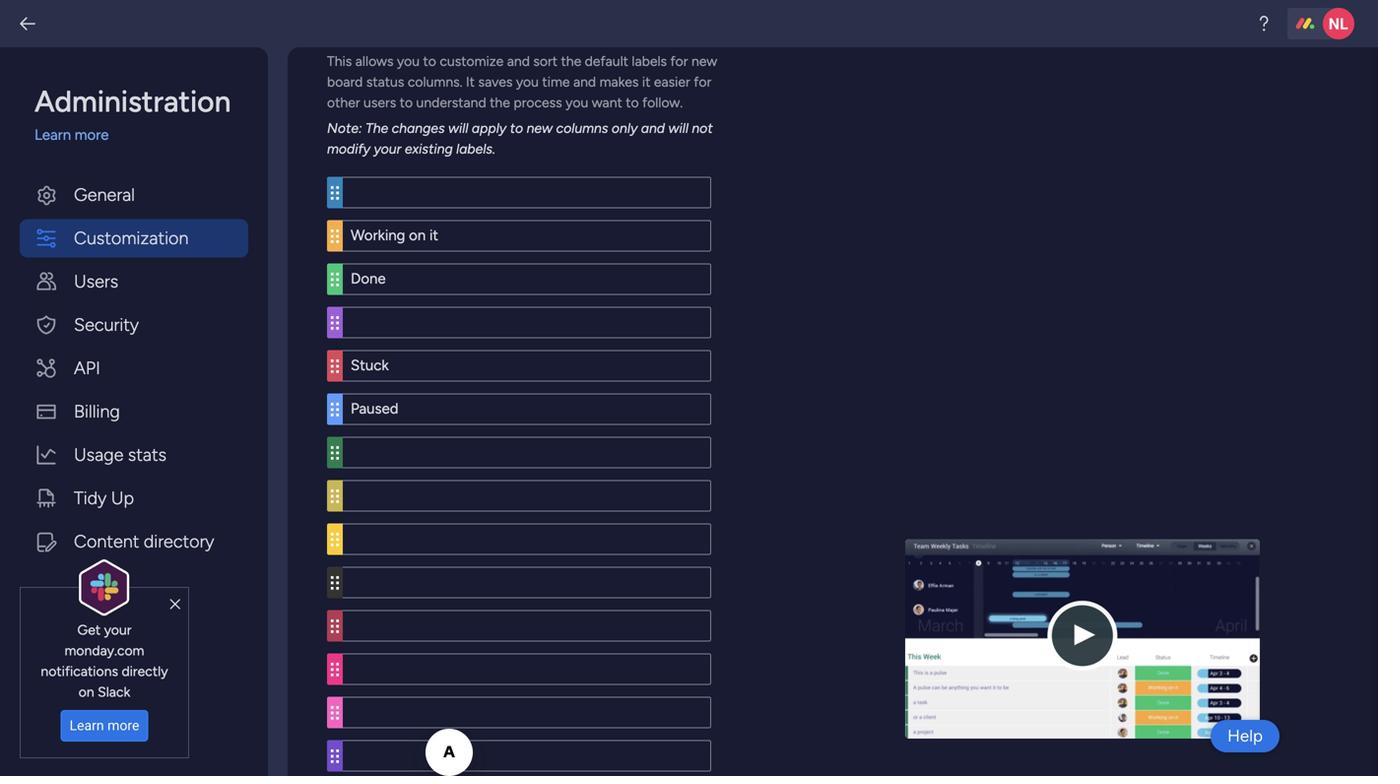 Task type: describe. For each thing, give the bounding box(es) containing it.
administration
[[34, 84, 231, 119]]

follow.
[[642, 94, 683, 111]]

more inside learn more button
[[107, 718, 139, 734]]

billing button
[[20, 393, 248, 431]]

directly
[[122, 663, 168, 680]]

customization button
[[20, 219, 248, 258]]

more inside administration learn more
[[75, 126, 109, 144]]

other
[[327, 94, 360, 111]]

content
[[74, 531, 139, 552]]

learn inside button
[[70, 718, 104, 734]]

columns.
[[408, 73, 463, 90]]

to right users on the top
[[400, 94, 413, 111]]

on
[[79, 684, 94, 700]]

1 will from the left
[[448, 120, 468, 136]]

1 horizontal spatial and
[[573, 73, 596, 90]]

only
[[612, 120, 638, 136]]

to right apply
[[510, 120, 523, 136]]

labels
[[632, 53, 667, 69]]

labels.
[[456, 140, 495, 157]]

tidy
[[74, 488, 107, 509]]

content directory
[[74, 531, 214, 552]]

tidy up button
[[20, 479, 248, 518]]

customization
[[74, 228, 189, 249]]

notifications
[[41, 663, 118, 680]]

changes
[[392, 120, 445, 136]]

directory
[[144, 531, 214, 552]]

0 horizontal spatial dapulse x slim image
[[170, 596, 180, 614]]

understand
[[416, 94, 486, 111]]

stats
[[128, 444, 166, 466]]

learn more link
[[34, 124, 248, 146]]

2 horizontal spatial and
[[641, 120, 665, 136]]

note:
[[327, 120, 362, 136]]

your inside this allows you to customize and sort the default labels for new board status columns. it saves you time and makes it easier for other users to understand the process you want to follow. note: the changes will apply to new columns only and will not modify your existing labels.
[[374, 140, 401, 157]]

0 horizontal spatial for
[[670, 53, 688, 69]]

monday.com
[[65, 642, 144, 659]]

time
[[542, 73, 570, 90]]

api
[[74, 358, 100, 379]]

1 horizontal spatial for
[[694, 73, 712, 90]]

0 vertical spatial and
[[507, 53, 530, 69]]

back to workspace image
[[18, 14, 37, 33]]

allows
[[355, 53, 394, 69]]

1 horizontal spatial the
[[561, 53, 581, 69]]

api button
[[20, 349, 248, 388]]

your inside get your monday.com notifications directly on slack
[[104, 622, 131, 638]]

0 horizontal spatial new
[[527, 120, 553, 136]]

default
[[585, 53, 629, 69]]



Task type: locate. For each thing, give the bounding box(es) containing it.
want
[[592, 94, 622, 111]]

will left not
[[668, 120, 689, 136]]

0 vertical spatial for
[[670, 53, 688, 69]]

learn down administration
[[34, 126, 71, 144]]

0 vertical spatial you
[[397, 53, 420, 69]]

board
[[327, 73, 363, 90]]

0 horizontal spatial the
[[490, 94, 510, 111]]

1 vertical spatial learn
[[70, 718, 104, 734]]

usage stats
[[74, 444, 166, 466]]

for
[[670, 53, 688, 69], [694, 73, 712, 90]]

to
[[423, 53, 436, 69], [400, 94, 413, 111], [626, 94, 639, 111], [510, 120, 523, 136]]

usage
[[74, 444, 124, 466]]

1 vertical spatial the
[[490, 94, 510, 111]]

modify
[[327, 140, 370, 157]]

get your monday.com notifications directly on slack
[[41, 622, 168, 700]]

usage stats button
[[20, 436, 248, 474]]

0 horizontal spatial you
[[397, 53, 420, 69]]

this
[[327, 53, 352, 69]]

you up status
[[397, 53, 420, 69]]

you
[[397, 53, 420, 69], [516, 73, 539, 90], [566, 94, 588, 111]]

1 horizontal spatial you
[[516, 73, 539, 90]]

existing
[[405, 140, 453, 157]]

1 vertical spatial your
[[104, 622, 131, 638]]

will down "understand"
[[448, 120, 468, 136]]

None text field
[[343, 307, 711, 338], [343, 350, 711, 382], [343, 480, 711, 512], [343, 524, 711, 555], [343, 654, 711, 685], [343, 740, 711, 772], [343, 307, 711, 338], [343, 350, 711, 382], [343, 480, 711, 512], [343, 524, 711, 555], [343, 654, 711, 685], [343, 740, 711, 772]]

easier
[[654, 73, 690, 90]]

0 vertical spatial learn
[[34, 126, 71, 144]]

columns
[[556, 120, 608, 136]]

learn inside administration learn more
[[34, 126, 71, 144]]

1 vertical spatial for
[[694, 73, 712, 90]]

1 horizontal spatial new
[[692, 53, 717, 69]]

users button
[[20, 263, 248, 301]]

billing
[[74, 401, 120, 422]]

general button
[[20, 176, 248, 214]]

status
[[366, 73, 404, 90]]

slack
[[98, 684, 130, 700]]

1 vertical spatial dapulse x slim image
[[170, 596, 180, 614]]

0 vertical spatial dapulse x slim image
[[1231, 554, 1244, 572]]

dapulse x slim image
[[1231, 554, 1244, 572], [170, 596, 180, 614]]

tidy up
[[74, 488, 134, 509]]

users
[[364, 94, 396, 111]]

the
[[561, 53, 581, 69], [490, 94, 510, 111]]

2 horizontal spatial you
[[566, 94, 588, 111]]

1 horizontal spatial your
[[374, 140, 401, 157]]

new right labels on the left top
[[692, 53, 717, 69]]

users
[[74, 271, 118, 292]]

1 vertical spatial more
[[107, 718, 139, 734]]

it
[[466, 73, 475, 90]]

2 vertical spatial you
[[566, 94, 588, 111]]

more down administration
[[75, 126, 109, 144]]

more down slack
[[107, 718, 139, 734]]

0 vertical spatial new
[[692, 53, 717, 69]]

to down makes
[[626, 94, 639, 111]]

the
[[366, 120, 388, 136]]

0 vertical spatial your
[[374, 140, 401, 157]]

content directory button
[[20, 523, 248, 561]]

you up process
[[516, 73, 539, 90]]

2 vertical spatial and
[[641, 120, 665, 136]]

new down process
[[527, 120, 553, 136]]

the up "time"
[[561, 53, 581, 69]]

0 horizontal spatial will
[[448, 120, 468, 136]]

sort
[[533, 53, 558, 69]]

makes
[[600, 73, 639, 90]]

will
[[448, 120, 468, 136], [668, 120, 689, 136]]

learn more
[[70, 718, 139, 734]]

and down follow.
[[641, 120, 665, 136]]

process
[[514, 94, 562, 111]]

and right "time"
[[573, 73, 596, 90]]

0 horizontal spatial and
[[507, 53, 530, 69]]

2 will from the left
[[668, 120, 689, 136]]

the down saves
[[490, 94, 510, 111]]

and
[[507, 53, 530, 69], [573, 73, 596, 90], [641, 120, 665, 136]]

saves
[[478, 73, 513, 90]]

help
[[1228, 726, 1263, 746]]

new
[[692, 53, 717, 69], [527, 120, 553, 136]]

1 vertical spatial you
[[516, 73, 539, 90]]

1 horizontal spatial will
[[668, 120, 689, 136]]

not
[[692, 120, 713, 136]]

your up the monday.com
[[104, 622, 131, 638]]

noah lott image
[[1323, 8, 1355, 39]]

security button
[[20, 306, 248, 344]]

your
[[374, 140, 401, 157], [104, 622, 131, 638]]

this allows you to customize and sort the default labels for new board status columns. it saves you time and makes it easier for other users to understand the process you want to follow. note: the changes will apply to new columns only and will not modify your existing labels.
[[327, 53, 717, 157]]

None text field
[[343, 177, 711, 208], [343, 220, 711, 252], [343, 264, 711, 295], [343, 394, 711, 425], [343, 437, 711, 468], [343, 567, 711, 599], [343, 610, 711, 642], [343, 697, 711, 729], [343, 177, 711, 208], [343, 220, 711, 252], [343, 264, 711, 295], [343, 394, 711, 425], [343, 437, 711, 468], [343, 567, 711, 599], [343, 610, 711, 642], [343, 697, 711, 729]]

apply
[[472, 120, 507, 136]]

administration learn more
[[34, 84, 231, 144]]

your down the
[[374, 140, 401, 157]]

1 vertical spatial and
[[573, 73, 596, 90]]

help image
[[1254, 14, 1274, 33]]

general
[[74, 184, 135, 205]]

0 vertical spatial the
[[561, 53, 581, 69]]

for up easier in the top of the page
[[670, 53, 688, 69]]

you up columns
[[566, 94, 588, 111]]

and left sort
[[507, 53, 530, 69]]

more
[[75, 126, 109, 144], [107, 718, 139, 734]]

security
[[74, 314, 139, 335]]

to up columns.
[[423, 53, 436, 69]]

learn more button
[[61, 710, 148, 742]]

for right easier in the top of the page
[[694, 73, 712, 90]]

up
[[111, 488, 134, 509]]

customize
[[440, 53, 504, 69]]

learn down the on
[[70, 718, 104, 734]]

it
[[642, 73, 651, 90]]

0 vertical spatial more
[[75, 126, 109, 144]]

1 horizontal spatial dapulse x slim image
[[1231, 554, 1244, 572]]

learn
[[34, 126, 71, 144], [70, 718, 104, 734]]

0 horizontal spatial your
[[104, 622, 131, 638]]

get
[[77, 622, 101, 638]]

help button
[[1211, 720, 1280, 753]]

1 vertical spatial new
[[527, 120, 553, 136]]



